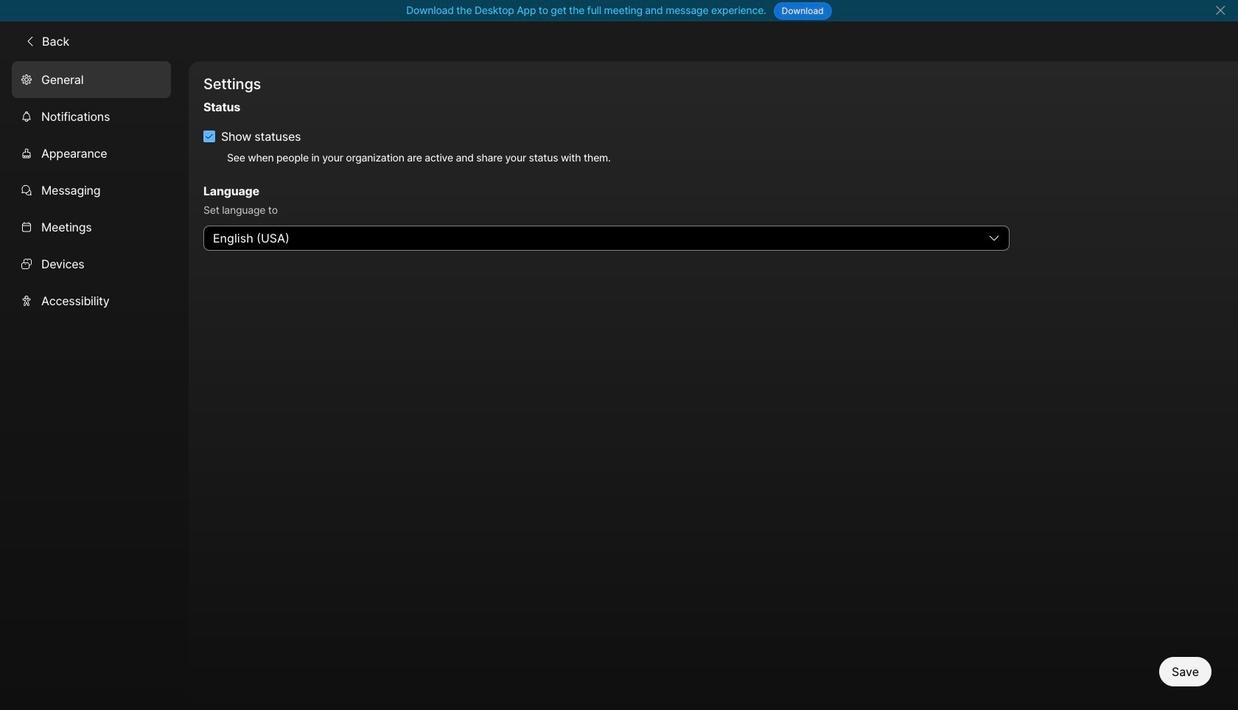 Task type: vqa. For each thing, say whether or not it's contained in the screenshot.
Accessibility tab
yes



Task type: describe. For each thing, give the bounding box(es) containing it.
accessibility tab
[[12, 282, 171, 319]]

devices tab
[[12, 245, 171, 282]]

settings navigation
[[0, 61, 189, 710]]

cancel_16 image
[[1215, 4, 1227, 16]]

notifications tab
[[12, 98, 171, 135]]

general tab
[[12, 61, 171, 98]]

meetings tab
[[12, 208, 171, 245]]



Task type: locate. For each thing, give the bounding box(es) containing it.
appearance tab
[[12, 135, 171, 172]]

messaging tab
[[12, 172, 171, 208]]



